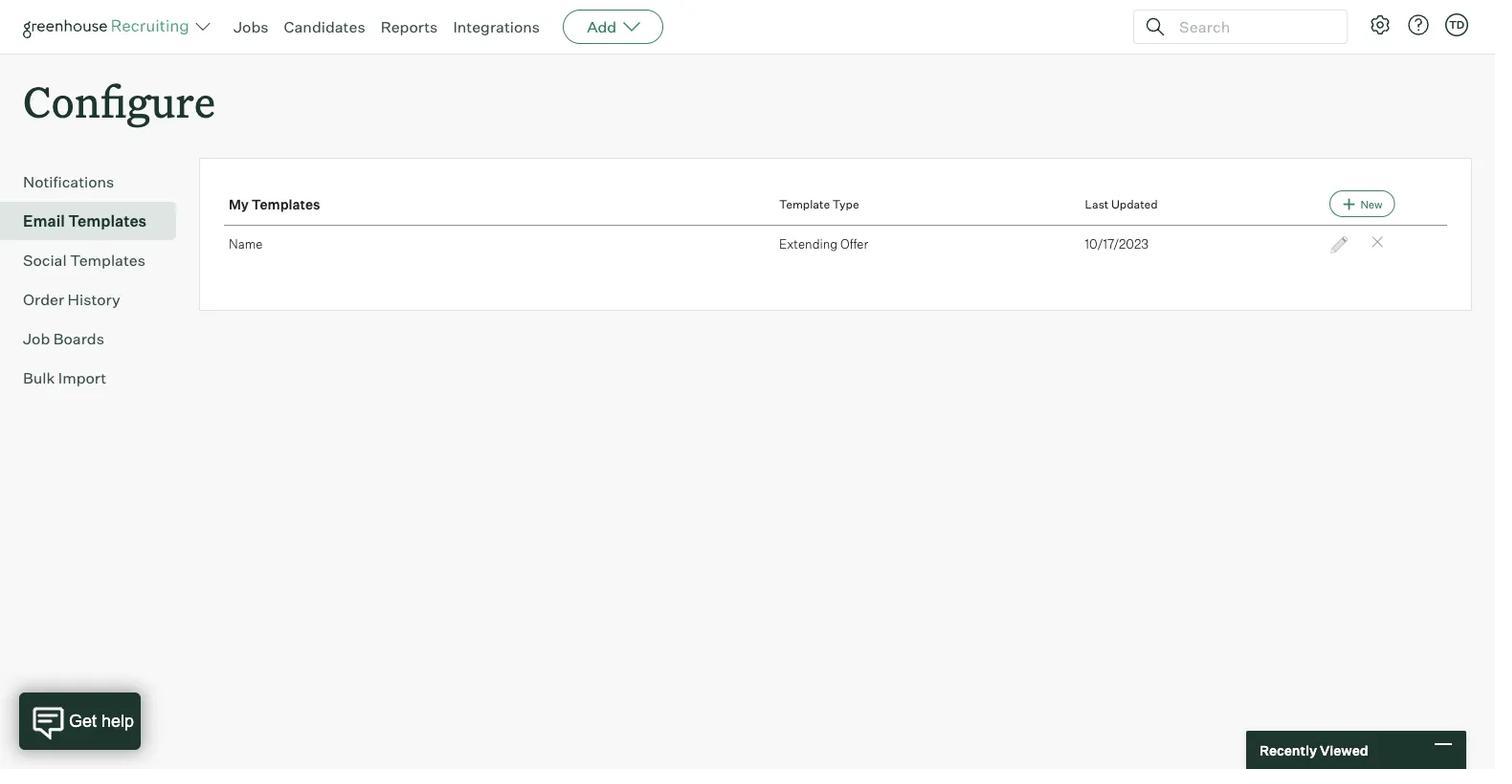 Task type: locate. For each thing, give the bounding box(es) containing it.
templates up social templates link at left top
[[68, 212, 147, 231]]

10/17/2023
[[1085, 236, 1149, 252]]

add
[[587, 17, 617, 36]]

order
[[23, 290, 64, 309]]

bulk import link
[[23, 367, 168, 390]]

td button
[[1446, 13, 1468, 36]]

order history link
[[23, 288, 168, 311]]

configure
[[23, 73, 215, 129]]

templates right my
[[252, 196, 320, 212]]

import
[[58, 369, 106, 388]]

email templates
[[23, 212, 147, 231]]

offer
[[841, 236, 868, 252]]

integrations link
[[453, 17, 540, 36]]

bulk
[[23, 369, 55, 388]]

recently viewed
[[1260, 742, 1369, 759]]

notifications link
[[23, 171, 168, 194]]

extending offer
[[779, 236, 868, 252]]

job boards
[[23, 329, 104, 349]]

templates
[[252, 196, 320, 212], [68, 212, 147, 231], [70, 251, 146, 270]]

template type
[[779, 197, 859, 211]]

reports
[[381, 17, 438, 36]]

new
[[1361, 198, 1383, 211]]

integrations
[[453, 17, 540, 36]]

social templates link
[[23, 249, 168, 272]]

Search text field
[[1175, 13, 1330, 41]]

add button
[[563, 10, 664, 44]]

jobs link
[[234, 17, 269, 36]]

job boards link
[[23, 328, 168, 351]]

social templates
[[23, 251, 146, 270]]

social
[[23, 251, 67, 270]]

job
[[23, 329, 50, 349]]

last updated
[[1085, 197, 1158, 211]]

name
[[229, 236, 263, 252]]

updated
[[1111, 197, 1158, 211]]

email templates link
[[23, 210, 168, 233]]

boards
[[53, 329, 104, 349]]

templates down the email templates link
[[70, 251, 146, 270]]

td button
[[1442, 10, 1472, 40]]

candidates
[[284, 17, 365, 36]]



Task type: vqa. For each thing, say whether or not it's contained in the screenshot.
Candidates link
yes



Task type: describe. For each thing, give the bounding box(es) containing it.
templates for social templates
[[70, 251, 146, 270]]

my templates
[[229, 196, 320, 212]]

email
[[23, 212, 65, 231]]

order history
[[23, 290, 120, 309]]

type
[[833, 197, 859, 211]]

extending
[[779, 236, 838, 252]]

my
[[229, 196, 249, 212]]

td
[[1449, 18, 1465, 31]]

viewed
[[1320, 742, 1369, 759]]

bulk import
[[23, 369, 106, 388]]

history
[[68, 290, 120, 309]]

templates for email templates
[[68, 212, 147, 231]]

reports link
[[381, 17, 438, 36]]

configure image
[[1369, 13, 1392, 36]]

jobs
[[234, 17, 269, 36]]

notifications
[[23, 172, 114, 192]]

template
[[779, 197, 830, 211]]

templates for my templates
[[252, 196, 320, 212]]

candidates link
[[284, 17, 365, 36]]

new link
[[1330, 191, 1395, 217]]

recently
[[1260, 742, 1317, 759]]

last
[[1085, 197, 1109, 211]]

greenhouse recruiting image
[[23, 15, 195, 38]]



